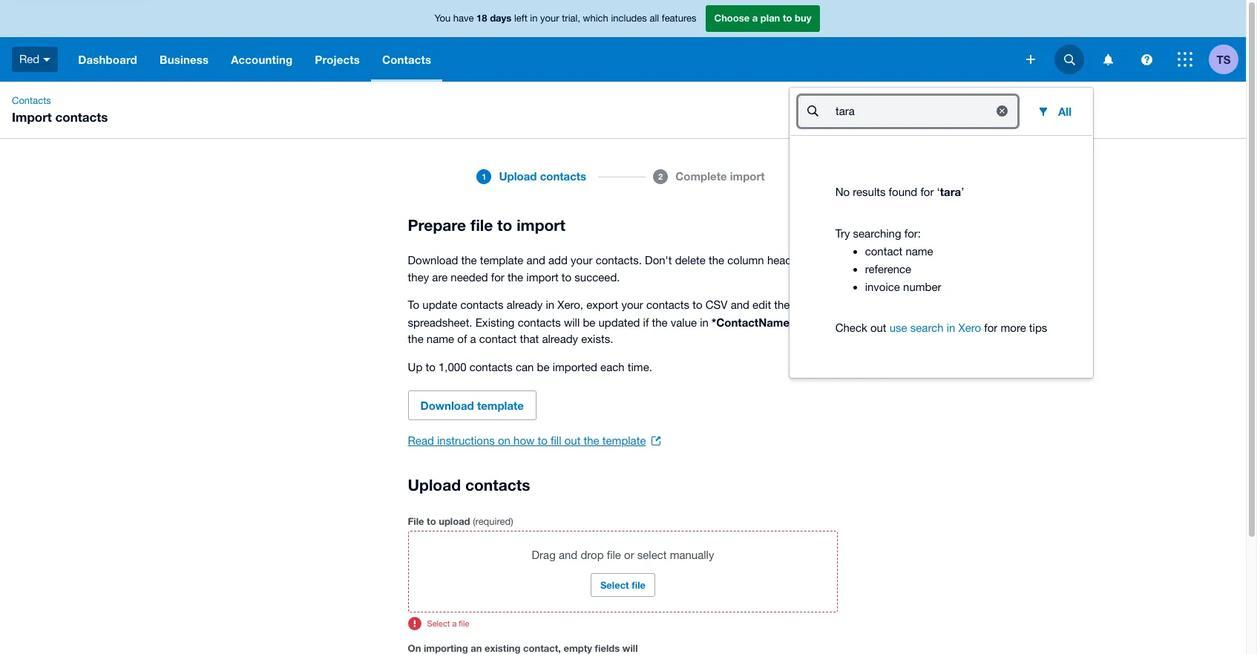 Task type: vqa. For each thing, say whether or not it's contained in the screenshot.
CONTACT
yes



Task type: describe. For each thing, give the bounding box(es) containing it.
no results found for ' tara '
[[836, 185, 965, 198]]

be inside "to update contacts already in xero, export your contacts to csv and edit them in the spreadsheet. existing contacts will be updated if the value in"
[[583, 316, 596, 328]]

more
[[1001, 321, 1026, 334]]

invoice
[[865, 280, 900, 293]]

column
[[728, 254, 764, 266]]

select file
[[600, 579, 646, 591]]

tab list containing upload contacts
[[193, 162, 1054, 214]]

read
[[408, 434, 434, 447]]

number
[[903, 280, 942, 293]]

if
[[643, 316, 649, 328]]

instructions
[[437, 434, 495, 447]]

a for plan
[[753, 12, 758, 24]]

import inside download the template and add your contacts. don't delete the column headings as they are needed for the import to succeed.
[[527, 271, 559, 283]]

you have 18 days left in your trial, which includes all features
[[435, 12, 697, 24]]

updated
[[599, 316, 640, 328]]

'
[[961, 186, 965, 198]]

ts button
[[1209, 37, 1246, 82]]

0 horizontal spatial upload
[[408, 476, 461, 494]]

read instructions on how to fill out the template link
[[408, 432, 661, 450]]

(required)
[[473, 516, 513, 527]]

search
[[911, 321, 944, 334]]

red
[[19, 53, 40, 65]]

to update contacts already in xero, export your contacts to csv and edit them in the spreadsheet. existing contacts will be updated if the value in
[[408, 298, 830, 328]]

export
[[587, 298, 619, 311]]

accounting button
[[220, 37, 304, 82]]

prepare file to import
[[408, 216, 566, 235]]

download template
[[421, 399, 524, 412]]

existing
[[476, 316, 515, 328]]

contacts for contacts
[[382, 53, 431, 66]]

delete
[[675, 254, 706, 266]]

that
[[520, 333, 539, 345]]

svg image inside 'red' popup button
[[43, 58, 51, 61]]

download template button
[[408, 390, 537, 420]]

features
[[662, 13, 697, 24]]

import inside tab list
[[730, 169, 765, 183]]

don't
[[645, 254, 672, 266]]

xero,
[[558, 298, 583, 311]]

can
[[516, 360, 534, 373]]

read instructions on how to fill out the template
[[408, 434, 646, 447]]

projects button
[[304, 37, 371, 82]]

name inside try searching for: contact name reference invoice number
[[906, 245, 934, 257]]

file to upload (required)
[[408, 515, 513, 527]]

are
[[432, 271, 448, 283]]

import
[[12, 109, 52, 125]]

all button
[[1026, 97, 1084, 126]]

select for select a file
[[427, 619, 450, 628]]

for:
[[905, 227, 921, 239]]

2
[[659, 171, 663, 181]]

prepare
[[408, 216, 466, 235]]

0 horizontal spatial out
[[565, 434, 581, 447]]

contacts inside 'contacts import contacts'
[[55, 109, 108, 125]]

svg image right svg icon
[[1141, 54, 1152, 65]]

ts
[[1217, 52, 1231, 66]]

to
[[408, 298, 420, 311]]

your inside "to update contacts already in xero, export your contacts to csv and edit them in the spreadsheet. existing contacts will be updated if the value in"
[[622, 298, 643, 311]]

edit
[[753, 298, 771, 311]]

them
[[774, 298, 800, 311]]

select for select file
[[600, 579, 629, 591]]

in up the matches
[[803, 298, 811, 311]]

xero
[[959, 321, 981, 334]]

banner containing ts
[[0, 0, 1246, 378]]

check out use search in xero for more tips
[[836, 321, 1048, 334]]

file inside button
[[632, 579, 646, 591]]

to inside download the template and add your contacts. don't delete the column headings as they are needed for the import to succeed.
[[562, 271, 572, 283]]

and inside download the template and add your contacts. don't delete the column headings as they are needed for the import to succeed.
[[527, 254, 546, 266]]

csv
[[706, 298, 728, 311]]

18
[[477, 12, 487, 24]]

they
[[408, 271, 429, 283]]

to inside "to update contacts already in xero, export your contacts to csv and edit them in the spreadsheet. existing contacts will be updated if the value in"
[[693, 298, 703, 311]]

exists.
[[581, 333, 613, 345]]

you
[[435, 13, 451, 24]]

in inside "group"
[[947, 321, 956, 334]]

tips
[[1030, 321, 1048, 334]]

choose
[[715, 12, 750, 24]]

complete
[[676, 169, 727, 183]]

imported
[[553, 360, 598, 373]]

group containing all
[[790, 88, 1093, 378]]

and inside "to update contacts already in xero, export your contacts to csv and edit them in the spreadsheet. existing contacts will be updated if the value in"
[[731, 298, 750, 311]]

1 vertical spatial import
[[517, 216, 566, 235]]

each
[[601, 360, 625, 373]]

use
[[890, 321, 908, 334]]

a inside matches the name of a contact that already exists.
[[470, 333, 476, 345]]

contacts button
[[371, 37, 443, 82]]

drag and drop file or select manually
[[532, 549, 714, 561]]

1
[[482, 171, 487, 181]]

upload
[[439, 515, 470, 527]]

*contactname
[[712, 315, 790, 328]]

buy
[[795, 12, 812, 24]]

1 horizontal spatial out
[[871, 321, 887, 334]]

searching
[[853, 227, 902, 239]]

in inside you have 18 days left in your trial, which includes all features
[[530, 13, 538, 24]]

the right if
[[652, 316, 668, 328]]

1 horizontal spatial and
[[559, 549, 578, 561]]

all
[[1059, 105, 1072, 118]]

accounting
[[231, 53, 293, 66]]

for inside download the template and add your contacts. don't delete the column headings as they are needed for the import to succeed.
[[491, 271, 505, 283]]

the up the matches
[[814, 298, 830, 311]]

try
[[836, 227, 850, 239]]

upload contacts inside tab list
[[499, 169, 587, 183]]

try searching for: contact name reference invoice number
[[836, 227, 942, 293]]

your inside you have 18 days left in your trial, which includes all features
[[540, 13, 559, 24]]

name inside matches the name of a contact that already exists.
[[427, 333, 454, 345]]



Task type: locate. For each thing, give the bounding box(es) containing it.
upload inside tab list
[[499, 169, 537, 183]]

your
[[540, 13, 559, 24], [571, 254, 593, 266], [622, 298, 643, 311]]

in left xero
[[947, 321, 956, 334]]

1 horizontal spatial contacts
[[382, 53, 431, 66]]

download down 1,000
[[421, 399, 474, 412]]

1 vertical spatial upload contacts
[[408, 476, 530, 494]]

contact down existing
[[479, 333, 517, 345]]

for inside the no results found for ' tara '
[[921, 186, 934, 198]]

tara
[[940, 185, 961, 198]]

tab panel
[[193, 192, 1054, 214]]

to right up
[[426, 360, 436, 373]]

select inside button
[[600, 579, 629, 591]]

and
[[527, 254, 546, 266], [731, 298, 750, 311], [559, 549, 578, 561]]

which
[[583, 13, 609, 24]]

download inside download the template and add your contacts. don't delete the column headings as they are needed for the import to succeed.
[[408, 254, 458, 266]]

download the template and add your contacts. don't delete the column headings as they are needed for the import to succeed.
[[408, 254, 828, 283]]

svg image up all popup button
[[1027, 55, 1036, 64]]

svg image
[[1178, 52, 1193, 67], [1064, 54, 1075, 65], [1141, 54, 1152, 65], [1027, 55, 1036, 64], [43, 58, 51, 61]]

spreadsheet.
[[408, 316, 473, 328]]

out left use
[[871, 321, 887, 334]]

template right fill
[[603, 434, 646, 447]]

import right complete
[[730, 169, 765, 183]]

contact inside try searching for: contact name reference invoice number
[[865, 245, 903, 257]]

name down the spreadsheet.
[[427, 333, 454, 345]]

already up existing
[[507, 298, 543, 311]]

headings
[[767, 254, 813, 266]]

your up updated
[[622, 298, 643, 311]]

download up are
[[408, 254, 458, 266]]

contacts inside popup button
[[382, 53, 431, 66]]

template inside download template button
[[477, 399, 524, 412]]

a for file
[[452, 619, 457, 628]]

2 vertical spatial template
[[603, 434, 646, 447]]

2 vertical spatial import
[[527, 271, 559, 283]]

0 vertical spatial contact
[[865, 245, 903, 257]]

None search field
[[799, 96, 1018, 127]]

1 horizontal spatial your
[[571, 254, 593, 266]]

your left trial,
[[540, 13, 559, 24]]

the right fill
[[584, 434, 600, 447]]

2 vertical spatial your
[[622, 298, 643, 311]]

1 vertical spatial a
[[470, 333, 476, 345]]

out
[[871, 321, 887, 334], [565, 434, 581, 447]]

up to 1,000 contacts can be imported each time.
[[408, 360, 652, 373]]

contacts for contacts import contacts
[[12, 95, 51, 106]]

the inside matches the name of a contact that already exists.
[[408, 333, 424, 345]]

dashboard
[[78, 53, 137, 66]]

be right will
[[583, 316, 596, 328]]

1 horizontal spatial upload
[[499, 169, 537, 183]]

banner
[[0, 0, 1246, 378]]

the right "delete"
[[709, 254, 725, 266]]

found
[[889, 186, 918, 198]]

0 vertical spatial be
[[583, 316, 596, 328]]

select file button
[[591, 573, 656, 597]]

drop
[[581, 549, 604, 561]]

0 vertical spatial your
[[540, 13, 559, 24]]

0 vertical spatial name
[[906, 245, 934, 257]]

projects
[[315, 53, 360, 66]]

template up needed
[[480, 254, 524, 266]]

have
[[453, 13, 474, 24]]

value
[[671, 316, 697, 328]]

use search in xero link
[[890, 321, 981, 334]]

0 horizontal spatial select
[[427, 619, 450, 628]]

1 horizontal spatial select
[[600, 579, 629, 591]]

download
[[408, 254, 458, 266], [421, 399, 474, 412]]

0 vertical spatial upload contacts
[[499, 169, 587, 183]]

2 vertical spatial for
[[985, 321, 998, 334]]

upload contacts right 1
[[499, 169, 587, 183]]

already inside matches the name of a contact that already exists.
[[542, 333, 578, 345]]

1 vertical spatial contacts
[[12, 95, 51, 106]]

name down for:
[[906, 245, 934, 257]]

name
[[906, 245, 934, 257], [427, 333, 454, 345]]

1 horizontal spatial contact
[[865, 245, 903, 257]]

svg image
[[1103, 54, 1113, 65]]

2 horizontal spatial and
[[731, 298, 750, 311]]

0 vertical spatial download
[[408, 254, 458, 266]]

0 vertical spatial and
[[527, 254, 546, 266]]

contacts inside 'contacts import contacts'
[[12, 95, 51, 106]]

contacts up import
[[12, 95, 51, 106]]

select a file
[[427, 619, 469, 628]]

2 horizontal spatial a
[[753, 12, 758, 24]]

the up up
[[408, 333, 424, 345]]

your up succeed. on the top
[[571, 254, 593, 266]]

to right file at the bottom of page
[[427, 515, 436, 527]]

download for download the template and add your contacts. don't delete the column headings as they are needed for the import to succeed.
[[408, 254, 458, 266]]

to left fill
[[538, 434, 548, 447]]

needed
[[451, 271, 488, 283]]

1 horizontal spatial name
[[906, 245, 934, 257]]

0 vertical spatial upload
[[499, 169, 537, 183]]

0 vertical spatial a
[[753, 12, 758, 24]]

select
[[600, 579, 629, 591], [427, 619, 450, 628]]

0 horizontal spatial contacts
[[12, 95, 51, 106]]

be
[[583, 316, 596, 328], [537, 360, 550, 373]]

and up '*contactname'
[[731, 298, 750, 311]]

a inside banner
[[753, 12, 758, 24]]

no
[[836, 186, 850, 198]]

how
[[514, 434, 535, 447]]

0 horizontal spatial your
[[540, 13, 559, 24]]

and left drop
[[559, 549, 578, 561]]

results
[[853, 186, 886, 198]]

0 vertical spatial import
[[730, 169, 765, 183]]

template inside download the template and add your contacts. don't delete the column headings as they are needed for the import to succeed.
[[480, 254, 524, 266]]

the
[[461, 254, 477, 266], [709, 254, 725, 266], [508, 271, 523, 283], [814, 298, 830, 311], [652, 316, 668, 328], [408, 333, 424, 345], [584, 434, 600, 447]]

0 horizontal spatial name
[[427, 333, 454, 345]]

will
[[564, 316, 580, 328]]

trial,
[[562, 13, 581, 24]]

1 vertical spatial already
[[542, 333, 578, 345]]

contacts link
[[6, 94, 57, 108]]

1 horizontal spatial be
[[583, 316, 596, 328]]

contacts.
[[596, 254, 642, 266]]

download for download template
[[421, 399, 474, 412]]

0 horizontal spatial and
[[527, 254, 546, 266]]

1 horizontal spatial for
[[921, 186, 934, 198]]

0 vertical spatial template
[[480, 254, 524, 266]]

for
[[921, 186, 934, 198], [491, 271, 505, 283], [985, 321, 998, 334]]

0 horizontal spatial contact
[[479, 333, 517, 345]]

1 vertical spatial download
[[421, 399, 474, 412]]

left
[[514, 13, 528, 24]]

already inside "to update contacts already in xero, export your contacts to csv and edit them in the spreadsheet. existing contacts will be updated if the value in"
[[507, 298, 543, 311]]

0 vertical spatial contacts
[[382, 53, 431, 66]]

2 vertical spatial and
[[559, 549, 578, 561]]

0 vertical spatial already
[[507, 298, 543, 311]]

to left csv
[[693, 298, 703, 311]]

0 horizontal spatial a
[[452, 619, 457, 628]]

upload up file at the bottom of page
[[408, 476, 461, 494]]

'
[[937, 186, 940, 198]]

succeed.
[[575, 271, 620, 283]]

upload contacts up file to upload (required)
[[408, 476, 530, 494]]

time.
[[628, 360, 652, 373]]

0 horizontal spatial be
[[537, 360, 550, 373]]

svg image left svg icon
[[1064, 54, 1075, 65]]

tab list
[[193, 162, 1054, 214]]

download inside download template button
[[421, 399, 474, 412]]

contacts right projects
[[382, 53, 431, 66]]

Search contacts and transactions search field
[[834, 97, 982, 125]]

1 vertical spatial your
[[571, 254, 593, 266]]

upload
[[499, 169, 537, 183], [408, 476, 461, 494]]

up
[[408, 360, 423, 373]]

1 vertical spatial out
[[565, 434, 581, 447]]

upload right 1
[[499, 169, 537, 183]]

days
[[490, 12, 512, 24]]

1 vertical spatial upload
[[408, 476, 461, 494]]

be right can
[[537, 360, 550, 373]]

contact up reference at the right of the page
[[865, 245, 903, 257]]

fill
[[551, 434, 562, 447]]

template up on
[[477, 399, 524, 412]]

group
[[790, 88, 1093, 378]]

contacts inside tab list
[[540, 169, 587, 183]]

red button
[[0, 37, 67, 82]]

for right needed
[[491, 271, 505, 283]]

for right xero
[[985, 321, 998, 334]]

import up the add
[[517, 216, 566, 235]]

1,000
[[439, 360, 467, 373]]

in
[[530, 13, 538, 24], [546, 298, 555, 311], [803, 298, 811, 311], [700, 316, 709, 328], [947, 321, 956, 334]]

template inside read instructions on how to fill out the template link
[[603, 434, 646, 447]]

a
[[753, 12, 758, 24], [470, 333, 476, 345], [452, 619, 457, 628]]

contact inside matches the name of a contact that already exists.
[[479, 333, 517, 345]]

on
[[498, 434, 511, 447]]

drag
[[532, 549, 556, 561]]

2 vertical spatial a
[[452, 619, 457, 628]]

contacts
[[382, 53, 431, 66], [12, 95, 51, 106]]

the up needed
[[461, 254, 477, 266]]

0 vertical spatial out
[[871, 321, 887, 334]]

0 vertical spatial select
[[600, 579, 629, 591]]

as
[[816, 254, 828, 266]]

in left xero,
[[546, 298, 555, 311]]

complete import
[[676, 169, 765, 183]]

select
[[638, 549, 667, 561]]

1 vertical spatial for
[[491, 271, 505, 283]]

template
[[480, 254, 524, 266], [477, 399, 524, 412], [603, 434, 646, 447]]

1 vertical spatial contact
[[479, 333, 517, 345]]

0 vertical spatial for
[[921, 186, 934, 198]]

svg image left ts
[[1178, 52, 1193, 67]]

file
[[408, 515, 424, 527]]

the right needed
[[508, 271, 523, 283]]

1 horizontal spatial a
[[470, 333, 476, 345]]

for left ' in the top of the page
[[921, 186, 934, 198]]

dashboard link
[[67, 37, 148, 82]]

1 vertical spatial template
[[477, 399, 524, 412]]

1 vertical spatial be
[[537, 360, 550, 373]]

already down will
[[542, 333, 578, 345]]

0 horizontal spatial for
[[491, 271, 505, 283]]

add
[[549, 254, 568, 266]]

business button
[[148, 37, 220, 82]]

1 vertical spatial name
[[427, 333, 454, 345]]

1 vertical spatial and
[[731, 298, 750, 311]]

matches
[[793, 316, 836, 328]]

business
[[160, 53, 209, 66]]

2 horizontal spatial for
[[985, 321, 998, 334]]

to right prepare
[[497, 216, 512, 235]]

import
[[730, 169, 765, 183], [517, 216, 566, 235], [527, 271, 559, 283]]

and left the add
[[527, 254, 546, 266]]

or
[[624, 549, 634, 561]]

reference
[[865, 262, 912, 275]]

2 horizontal spatial your
[[622, 298, 643, 311]]

your inside download the template and add your contacts. don't delete the column headings as they are needed for the import to succeed.
[[571, 254, 593, 266]]

import down the add
[[527, 271, 559, 283]]

contact
[[865, 245, 903, 257], [479, 333, 517, 345]]

out right fill
[[565, 434, 581, 447]]

svg image right the red at left
[[43, 58, 51, 61]]

to down the add
[[562, 271, 572, 283]]

to left buy
[[783, 12, 792, 24]]

manually
[[670, 549, 714, 561]]

in right left
[[530, 13, 538, 24]]

contacts import contacts
[[12, 95, 108, 125]]

in right value
[[700, 316, 709, 328]]

none search field inside "group"
[[799, 96, 1018, 127]]

already
[[507, 298, 543, 311], [542, 333, 578, 345]]

matches the name of a contact that already exists.
[[408, 316, 836, 345]]

1 vertical spatial select
[[427, 619, 450, 628]]



